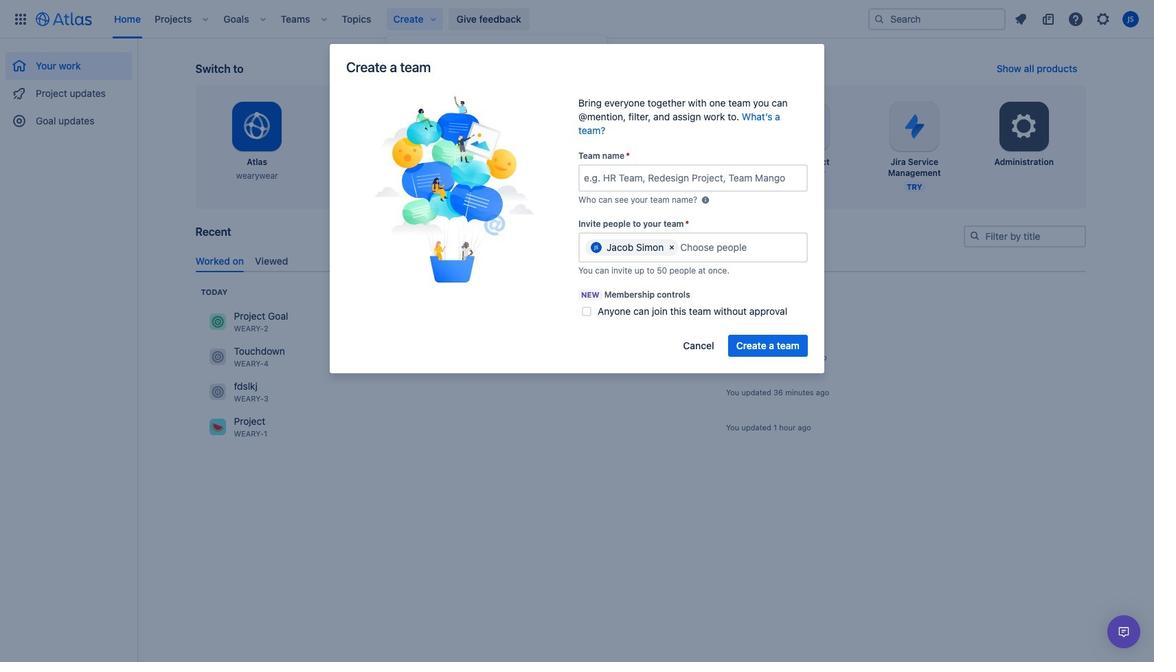 Task type: vqa. For each thing, say whether or not it's contained in the screenshot.
emoji : Icon
no



Task type: locate. For each thing, give the bounding box(es) containing it.
0 horizontal spatial group
[[5, 38, 132, 139]]

1 vertical spatial townsquare image
[[209, 349, 226, 365]]

1 horizontal spatial group
[[387, 36, 607, 231]]

0 vertical spatial townsquare image
[[209, 314, 226, 330]]

:running_shirt_with_sash: image
[[404, 148, 420, 165], [404, 148, 420, 165]]

:dart: image
[[404, 102, 420, 118]]

create a team image
[[373, 96, 536, 283]]

:watermelon: image
[[404, 55, 420, 71]]

2 vertical spatial townsquare image
[[209, 419, 226, 435]]

your team name is visible to anyone in your organisation. it may be visible on work shared outside your organisation. image
[[701, 195, 712, 206]]

banner
[[0, 0, 1155, 38]]

top element
[[8, 0, 869, 38]]

townsquare image
[[209, 314, 226, 330], [209, 349, 226, 365], [209, 419, 226, 435]]

heading
[[201, 287, 228, 298]]

search image
[[874, 13, 885, 24]]

group
[[387, 36, 607, 231], [5, 38, 132, 139]]

help image
[[1068, 11, 1085, 27]]

tab list
[[190, 249, 1092, 272]]

e.g. HR Team, Redesign Project, Team Mango field
[[580, 166, 807, 190]]



Task type: describe. For each thing, give the bounding box(es) containing it.
:dart: image
[[404, 102, 420, 118]]

search image
[[970, 230, 981, 241]]

:watermelon: image
[[404, 55, 420, 71]]

clear image
[[667, 242, 678, 253]]

open intercom messenger image
[[1116, 624, 1133, 640]]

settings image
[[1008, 110, 1041, 143]]

townsquare image
[[209, 384, 226, 400]]

:clap: image
[[404, 195, 420, 212]]

Choose people text field
[[681, 241, 765, 254]]

2 townsquare image from the top
[[209, 349, 226, 365]]

Filter by title field
[[966, 227, 1085, 246]]

1 townsquare image from the top
[[209, 314, 226, 330]]

create a team element
[[358, 96, 551, 286]]

:clap: image
[[404, 195, 420, 212]]

Search field
[[869, 8, 1006, 30]]

3 townsquare image from the top
[[209, 419, 226, 435]]



